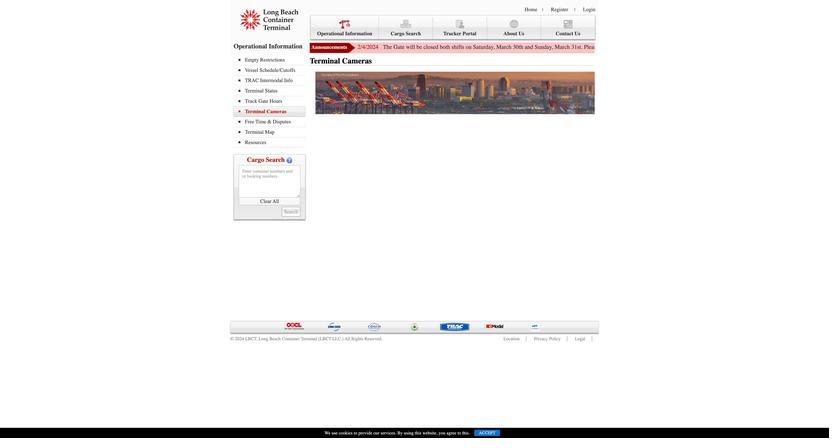 Task type: locate. For each thing, give the bounding box(es) containing it.
0 vertical spatial menu bar
[[311, 15, 596, 39]]

menu bar
[[311, 15, 596, 39], [234, 55, 308, 148]]

1 horizontal spatial menu bar
[[311, 15, 596, 39]]

0 horizontal spatial menu bar
[[234, 55, 308, 148]]

None submit
[[282, 207, 301, 217]]



Task type: describe. For each thing, give the bounding box(es) containing it.
1 vertical spatial menu bar
[[234, 55, 308, 148]]

Enter container numbers and/ or booking numbers.  text field
[[239, 165, 301, 198]]



Task type: vqa. For each thing, say whether or not it's contained in the screenshot.
Fscu8660376 cell's cell's COSCO PORTUGAL 061
no



